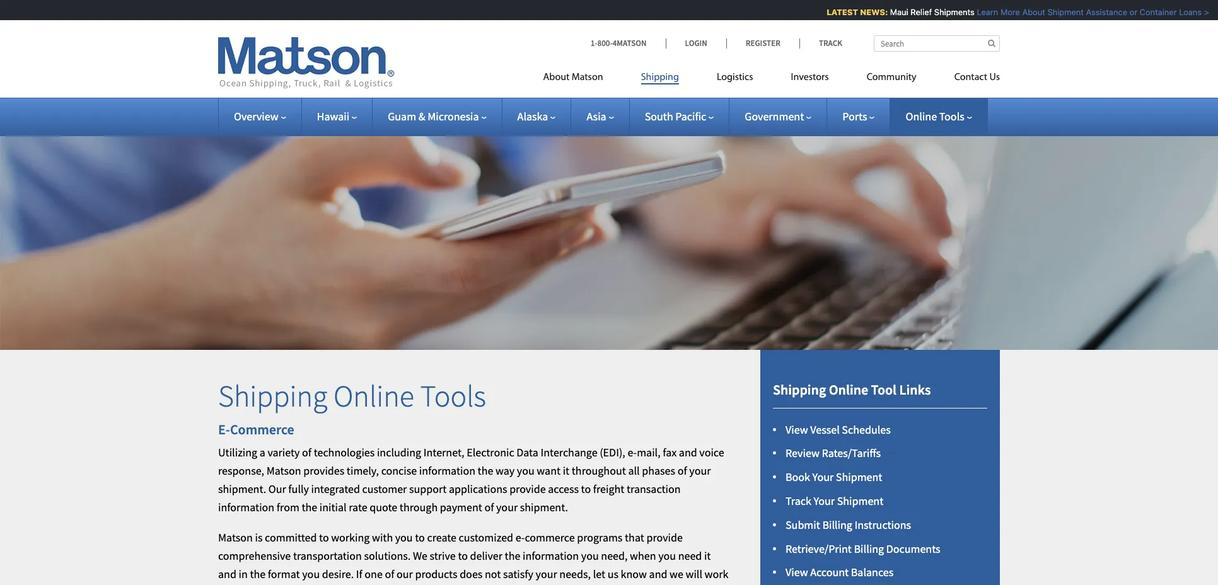 Task type: vqa. For each thing, say whether or not it's contained in the screenshot.
Lurline
no



Task type: describe. For each thing, give the bounding box(es) containing it.
technologies
[[314, 445, 375, 460]]

that
[[625, 531, 644, 545]]

needs,
[[559, 567, 591, 581]]

links
[[899, 381, 931, 399]]

the up satisfy at the bottom of page
[[505, 549, 520, 563]]

1-
[[591, 38, 597, 49]]

0 vertical spatial tools
[[939, 109, 964, 124]]

of inside support applications provide access to freight transaction information from the initial rate quote through payment of your shipment.
[[484, 500, 494, 514]]

one
[[365, 567, 383, 581]]

and inside utilizing a variety of technologies including internet, electronic data interchange (edi), e-mail, fax and voice response, matson provides timely, concise information the way you want it throughout all phases of your shipment. our fully
[[679, 445, 697, 460]]

shipping online tools
[[218, 377, 486, 415]]

book your shipment
[[786, 470, 882, 484]]

instructions
[[855, 518, 911, 532]]

satisfy
[[503, 567, 533, 581]]

track for track your shipment
[[786, 494, 811, 508]]

1 horizontal spatial and
[[649, 567, 667, 581]]

1 horizontal spatial with
[[372, 531, 393, 545]]

shipping for shipping online tools
[[218, 377, 328, 415]]

it inside matson is committed to working with you to create customized e-commerce programs that provide comprehensive transportation solutions. we strive to deliver the information you need, when you need it and in the format you desire. if one of our products does not satisfy your needs, let us know and we will work with you to develop a customized solution.
[[704, 549, 711, 563]]

shipping for shipping online tool links
[[773, 381, 826, 399]]

overview link
[[234, 109, 286, 124]]

us
[[608, 567, 619, 581]]

concise
[[381, 463, 417, 478]]

of inside matson is committed to working with you to create customized e-commerce programs that provide comprehensive transportation solutions. we strive to deliver the information you need, when you need it and in the format you desire. if one of our products does not satisfy your needs, let us know and we will work with you to develop a customized solution.
[[385, 567, 394, 581]]

a inside utilizing a variety of technologies including internet, electronic data interchange (edi), e-mail, fax and voice response, matson provides timely, concise information the way you want it throughout all phases of your shipment. our fully
[[260, 445, 265, 460]]

all
[[628, 463, 640, 478]]

&
[[418, 109, 425, 124]]

book
[[786, 470, 810, 484]]

retrieve/print billing documents
[[786, 541, 940, 556]]

to up transportation
[[319, 531, 329, 545]]

when
[[630, 549, 656, 563]]

provide inside support applications provide access to freight transaction information from the initial rate quote through payment of your shipment.
[[510, 482, 546, 496]]

integrated
[[311, 482, 360, 496]]

1 horizontal spatial about
[[1017, 7, 1040, 17]]

the inside support applications provide access to freight transaction information from the initial rate quote through payment of your shipment.
[[302, 500, 317, 514]]

we
[[413, 549, 427, 563]]

news:
[[855, 7, 883, 17]]

information inside matson is committed to working with you to create customized e-commerce programs that provide comprehensive transportation solutions. we strive to deliver the information you need, when you need it and in the format you desire. if one of our products does not satisfy your needs, let us know and we will work with you to develop a customized solution.
[[523, 549, 579, 563]]

view for view vessel schedules
[[786, 422, 808, 437]]

online for shipping online tools
[[334, 377, 414, 415]]

utilizing
[[218, 445, 257, 460]]

e- inside matson is committed to working with you to create customized e-commerce programs that provide comprehensive transportation solutions. we strive to deliver the information you need, when you need it and in the format you desire. if one of our products does not satisfy your needs, let us know and we will work with you to develop a customized solution.
[[516, 531, 525, 545]]

data
[[516, 445, 538, 460]]

track link
[[799, 38, 842, 49]]

initial
[[320, 500, 347, 514]]

your inside support applications provide access to freight transaction information from the initial rate quote through payment of your shipment.
[[496, 500, 518, 514]]

retrieve/print
[[786, 541, 852, 556]]

to inside support applications provide access to freight transaction information from the initial rate quote through payment of your shipment.
[[581, 482, 591, 496]]

the inside utilizing a variety of technologies including internet, electronic data interchange (edi), e-mail, fax and voice response, matson provides timely, concise information the way you want it throughout all phases of your shipment. our fully
[[478, 463, 493, 478]]

review rates/tariffs
[[786, 446, 881, 461]]

search image
[[988, 39, 996, 47]]

of right the variety
[[302, 445, 311, 460]]

shipping online tool links section
[[745, 350, 1016, 585]]

your inside matson is committed to working with you to create customized e-commerce programs that provide comprehensive transportation solutions. we strive to deliver the information you need, when you need it and in the format you desire. if one of our products does not satisfy your needs, let us know and we will work with you to develop a customized solution.
[[536, 567, 557, 581]]

or
[[1124, 7, 1132, 17]]

internet,
[[423, 445, 464, 460]]

desire.
[[322, 567, 354, 581]]

quote
[[370, 500, 397, 514]]

in
[[239, 567, 248, 581]]

commerce
[[230, 420, 294, 438]]

shipping link
[[622, 66, 698, 92]]

variety
[[268, 445, 300, 460]]

documents
[[886, 541, 940, 556]]

pacific
[[675, 109, 706, 124]]

matson inside top menu navigation
[[572, 73, 603, 83]]

1 vertical spatial tools
[[420, 377, 486, 415]]

loans
[[1174, 7, 1196, 17]]

shipping online tool links
[[773, 381, 931, 399]]

2 horizontal spatial online
[[906, 109, 937, 124]]

will
[[686, 567, 702, 581]]

to up does
[[458, 549, 468, 563]]

rate
[[349, 500, 367, 514]]

support
[[409, 482, 447, 496]]

let
[[593, 567, 605, 581]]

contact us
[[954, 73, 1000, 83]]

solutions.
[[364, 549, 411, 563]]

guam
[[388, 109, 416, 124]]

overview
[[234, 109, 278, 124]]

payment
[[440, 500, 482, 514]]

(edi),
[[600, 445, 625, 460]]

matson is committed to working with you to create customized e-commerce programs that provide comprehensive transportation solutions. we strive to deliver the information you need, when you need it and in the format you desire. if one of our products does not satisfy your needs, let us know and we will work with you to develop a customized solution.
[[218, 531, 728, 585]]

programs
[[577, 531, 623, 545]]

shipment. inside support applications provide access to freight transaction information from the initial rate quote through payment of your shipment.
[[520, 500, 568, 514]]

matson inside matson is committed to working with you to create customized e-commerce programs that provide comprehensive transportation solutions. we strive to deliver the information you need, when you need it and in the format you desire. if one of our products does not satisfy your needs, let us know and we will work with you to develop a customized solution.
[[218, 531, 253, 545]]

community link
[[848, 66, 935, 92]]

work
[[705, 567, 728, 581]]

view account balances
[[786, 565, 894, 580]]

the right in
[[250, 567, 266, 581]]

you up 'develop' in the left bottom of the page
[[302, 567, 320, 581]]

shipments
[[929, 7, 969, 17]]

blue matson logo with ocean, shipping, truck, rail and logistics written beneath it. image
[[218, 37, 395, 89]]

>
[[1199, 7, 1204, 17]]

shipment. inside utilizing a variety of technologies including internet, electronic data interchange (edi), e-mail, fax and voice response, matson provides timely, concise information the way you want it throughout all phases of your shipment. our fully
[[218, 482, 266, 496]]

logistics
[[717, 73, 753, 83]]

our
[[397, 567, 413, 581]]

format
[[268, 567, 300, 581]]

e-commerce
[[218, 420, 294, 438]]

customer inputing information via laptop to matson's online tools. image
[[0, 116, 1218, 350]]

interchange
[[541, 445, 597, 460]]

our
[[268, 482, 286, 496]]

view vessel schedules link
[[786, 422, 891, 437]]

government
[[745, 109, 804, 124]]

e- inside utilizing a variety of technologies including internet, electronic data interchange (edi), e-mail, fax and voice response, matson provides timely, concise information the way you want it throughout all phases of your shipment. our fully
[[628, 445, 637, 460]]

a inside matson is committed to working with you to create customized e-commerce programs that provide comprehensive transportation solutions. we strive to deliver the information you need, when you need it and in the format you desire. if one of our products does not satisfy your needs, let us know and we will work with you to develop a customized solution.
[[314, 585, 320, 585]]

billing for retrieve/print
[[854, 541, 884, 556]]

book your shipment link
[[786, 470, 882, 484]]

balances
[[851, 565, 894, 580]]

throughout
[[572, 463, 626, 478]]

about matson
[[543, 73, 603, 83]]



Task type: locate. For each thing, give the bounding box(es) containing it.
micronesia
[[428, 109, 479, 124]]

you up let
[[581, 549, 599, 563]]

1 vertical spatial track
[[786, 494, 811, 508]]

government link
[[745, 109, 812, 124]]

online up including
[[334, 377, 414, 415]]

billing down track your shipment link
[[822, 518, 852, 532]]

utilizing a variety of technologies including internet, electronic data interchange (edi), e-mail, fax and voice response, matson provides timely, concise information the way you want it throughout all phases of your shipment. our fully
[[218, 445, 724, 496]]

with down in
[[218, 585, 239, 585]]

you up solutions. on the left bottom of the page
[[395, 531, 413, 545]]

develop
[[273, 585, 312, 585]]

and left we
[[649, 567, 667, 581]]

1 horizontal spatial matson
[[266, 463, 301, 478]]

information inside utilizing a variety of technologies including internet, electronic data interchange (edi), e-mail, fax and voice response, matson provides timely, concise information the way you want it throughout all phases of your shipment. our fully
[[419, 463, 475, 478]]

customized
[[459, 531, 513, 545], [322, 585, 376, 585]]

2 vertical spatial your
[[536, 567, 557, 581]]

integrated customer
[[311, 482, 407, 496]]

you down data
[[517, 463, 534, 478]]

1 vertical spatial shipment
[[836, 470, 882, 484]]

track for track link
[[819, 38, 842, 49]]

1 vertical spatial your
[[814, 494, 835, 508]]

is
[[255, 531, 263, 545]]

2 vertical spatial matson
[[218, 531, 253, 545]]

applications
[[449, 482, 507, 496]]

0 horizontal spatial online
[[334, 377, 414, 415]]

guam & micronesia
[[388, 109, 479, 124]]

1 horizontal spatial information
[[419, 463, 475, 478]]

a right 'develop' in the left bottom of the page
[[314, 585, 320, 585]]

from
[[277, 500, 299, 514]]

latest news: maui relief shipments learn more about shipment assistance or container loans >
[[821, 7, 1204, 17]]

tools down contact us link at the right top of page
[[939, 109, 964, 124]]

with up solutions. on the left bottom of the page
[[372, 531, 393, 545]]

information down internet,
[[419, 463, 475, 478]]

view up review
[[786, 422, 808, 437]]

vessel
[[810, 422, 840, 437]]

the
[[478, 463, 493, 478], [302, 500, 317, 514], [505, 549, 520, 563], [250, 567, 266, 581]]

customized up deliver in the left of the page
[[459, 531, 513, 545]]

0 vertical spatial shipment.
[[218, 482, 266, 496]]

2 vertical spatial shipment
[[837, 494, 883, 508]]

1 view from the top
[[786, 422, 808, 437]]

1 horizontal spatial shipping
[[641, 73, 679, 83]]

1 vertical spatial about
[[543, 73, 570, 83]]

your inside utilizing a variety of technologies including internet, electronic data interchange (edi), e-mail, fax and voice response, matson provides timely, concise information the way you want it throughout all phases of your shipment. our fully
[[689, 463, 711, 478]]

view account balances link
[[786, 565, 894, 580]]

your for track
[[814, 494, 835, 508]]

us
[[989, 73, 1000, 83]]

1 horizontal spatial your
[[536, 567, 557, 581]]

online tools link
[[906, 109, 972, 124]]

guam & micronesia link
[[388, 109, 486, 124]]

shipping up the south
[[641, 73, 679, 83]]

you down in
[[241, 585, 259, 585]]

information inside support applications provide access to freight transaction information from the initial rate quote through payment of your shipment.
[[218, 500, 274, 514]]

0 horizontal spatial it
[[563, 463, 569, 478]]

track down book
[[786, 494, 811, 508]]

matson left is
[[218, 531, 253, 545]]

online tools
[[906, 109, 964, 124]]

view down retrieve/print
[[786, 565, 808, 580]]

1 vertical spatial customized
[[322, 585, 376, 585]]

1 horizontal spatial a
[[314, 585, 320, 585]]

your down applications
[[496, 500, 518, 514]]

view for view account balances
[[786, 565, 808, 580]]

matson down the variety
[[266, 463, 301, 478]]

more
[[995, 7, 1015, 17]]

shipping inside section
[[773, 381, 826, 399]]

track inside shipping online tool links section
[[786, 494, 811, 508]]

and left in
[[218, 567, 236, 581]]

the down fully
[[302, 500, 317, 514]]

e-
[[218, 420, 230, 438]]

not
[[485, 567, 501, 581]]

0 horizontal spatial shipping
[[218, 377, 328, 415]]

and right fax
[[679, 445, 697, 460]]

review rates/tariffs link
[[786, 446, 881, 461]]

0 vertical spatial a
[[260, 445, 265, 460]]

online inside section
[[829, 381, 868, 399]]

does
[[460, 567, 483, 581]]

shipping for shipping
[[641, 73, 679, 83]]

1 horizontal spatial track
[[819, 38, 842, 49]]

you inside utilizing a variety of technologies including internet, electronic data interchange (edi), e-mail, fax and voice response, matson provides timely, concise information the way you want it throughout all phases of your shipment. our fully
[[517, 463, 534, 478]]

need
[[678, 549, 702, 563]]

shipment for book your shipment
[[836, 470, 882, 484]]

online for shipping online tool links
[[829, 381, 868, 399]]

2 horizontal spatial shipping
[[773, 381, 826, 399]]

to down 'format'
[[261, 585, 271, 585]]

account
[[810, 565, 849, 580]]

0 horizontal spatial with
[[218, 585, 239, 585]]

to down throughout
[[581, 482, 591, 496]]

view vessel schedules
[[786, 422, 891, 437]]

2 horizontal spatial and
[[679, 445, 697, 460]]

0 vertical spatial your
[[689, 463, 711, 478]]

0 horizontal spatial information
[[218, 500, 274, 514]]

0 vertical spatial provide
[[510, 482, 546, 496]]

register link
[[726, 38, 799, 49]]

shipping up commerce
[[218, 377, 328, 415]]

matson down 1-
[[572, 73, 603, 83]]

and
[[679, 445, 697, 460], [218, 567, 236, 581], [649, 567, 667, 581]]

0 horizontal spatial billing
[[822, 518, 852, 532]]

freight
[[593, 482, 624, 496]]

1 vertical spatial matson
[[266, 463, 301, 478]]

1 horizontal spatial provide
[[646, 531, 683, 545]]

1 vertical spatial view
[[786, 565, 808, 580]]

shipment down the rates/tariffs
[[836, 470, 882, 484]]

1 horizontal spatial billing
[[854, 541, 884, 556]]

0 horizontal spatial tools
[[420, 377, 486, 415]]

you up we
[[658, 549, 676, 563]]

track down latest
[[819, 38, 842, 49]]

your down book your shipment
[[814, 494, 835, 508]]

0 vertical spatial your
[[812, 470, 834, 484]]

about up alaska link on the left of the page
[[543, 73, 570, 83]]

of up the solution.
[[385, 567, 394, 581]]

e- up all
[[628, 445, 637, 460]]

track your shipment link
[[786, 494, 883, 508]]

shipment left assistance
[[1042, 7, 1078, 17]]

access
[[548, 482, 579, 496]]

if
[[356, 567, 362, 581]]

create
[[427, 531, 456, 545]]

1 vertical spatial e-
[[516, 531, 525, 545]]

shipment. down 'access'
[[520, 500, 568, 514]]

0 horizontal spatial customized
[[322, 585, 376, 585]]

0 horizontal spatial a
[[260, 445, 265, 460]]

matson
[[572, 73, 603, 83], [266, 463, 301, 478], [218, 531, 253, 545]]

mail,
[[637, 445, 661, 460]]

shipment for track your shipment
[[837, 494, 883, 508]]

of right phases
[[678, 463, 687, 478]]

1 vertical spatial provide
[[646, 531, 683, 545]]

billing
[[822, 518, 852, 532], [854, 541, 884, 556]]

1 vertical spatial with
[[218, 585, 239, 585]]

0 horizontal spatial shipment.
[[218, 482, 266, 496]]

your right book
[[812, 470, 834, 484]]

800-
[[597, 38, 613, 49]]

it inside utilizing a variety of technologies including internet, electronic data interchange (edi), e-mail, fax and voice response, matson provides timely, concise information the way you want it throughout all phases of your shipment. our fully
[[563, 463, 569, 478]]

information up is
[[218, 500, 274, 514]]

about inside top menu navigation
[[543, 73, 570, 83]]

customized down 'if'
[[322, 585, 376, 585]]

1 vertical spatial information
[[218, 500, 274, 514]]

alaska
[[517, 109, 548, 124]]

0 horizontal spatial about
[[543, 73, 570, 83]]

timely,
[[347, 463, 379, 478]]

online left tool
[[829, 381, 868, 399]]

the down electronic
[[478, 463, 493, 478]]

2 horizontal spatial your
[[689, 463, 711, 478]]

information down commerce at the bottom left of the page
[[523, 549, 579, 563]]

1 horizontal spatial tools
[[939, 109, 964, 124]]

0 horizontal spatial track
[[786, 494, 811, 508]]

provide up the when
[[646, 531, 683, 545]]

your
[[689, 463, 711, 478], [496, 500, 518, 514], [536, 567, 557, 581]]

0 vertical spatial about
[[1017, 7, 1040, 17]]

0 horizontal spatial provide
[[510, 482, 546, 496]]

it right need
[[704, 549, 711, 563]]

about matson link
[[543, 66, 622, 92]]

2 horizontal spatial matson
[[572, 73, 603, 83]]

your
[[812, 470, 834, 484], [814, 494, 835, 508]]

shipment.
[[218, 482, 266, 496], [520, 500, 568, 514]]

of down applications
[[484, 500, 494, 514]]

login
[[685, 38, 707, 49]]

2 vertical spatial information
[[523, 549, 579, 563]]

shipping
[[641, 73, 679, 83], [218, 377, 328, 415], [773, 381, 826, 399]]

we
[[670, 567, 683, 581]]

community
[[867, 73, 916, 83]]

through
[[400, 500, 438, 514]]

submit billing instructions
[[786, 518, 911, 532]]

1 horizontal spatial online
[[829, 381, 868, 399]]

learn
[[972, 7, 993, 17]]

1 vertical spatial your
[[496, 500, 518, 514]]

your right satisfy at the bottom of page
[[536, 567, 557, 581]]

south pacific
[[645, 109, 706, 124]]

provide down want at the left of the page
[[510, 482, 546, 496]]

e- up satisfy at the bottom of page
[[516, 531, 525, 545]]

transportation
[[293, 549, 362, 563]]

1-800-4matson
[[591, 38, 647, 49]]

your for book
[[812, 470, 834, 484]]

rates/tariffs
[[822, 446, 881, 461]]

products
[[415, 567, 457, 581]]

schedules
[[842, 422, 891, 437]]

shipping inside top menu navigation
[[641, 73, 679, 83]]

with
[[372, 531, 393, 545], [218, 585, 239, 585]]

asia
[[587, 109, 606, 124]]

0 vertical spatial billing
[[822, 518, 852, 532]]

e-
[[628, 445, 637, 460], [516, 531, 525, 545]]

track
[[819, 38, 842, 49], [786, 494, 811, 508]]

0 vertical spatial with
[[372, 531, 393, 545]]

you
[[517, 463, 534, 478], [395, 531, 413, 545], [581, 549, 599, 563], [658, 549, 676, 563], [302, 567, 320, 581], [241, 585, 259, 585]]

0 horizontal spatial your
[[496, 500, 518, 514]]

0 vertical spatial track
[[819, 38, 842, 49]]

billing for submit
[[822, 518, 852, 532]]

0 vertical spatial information
[[419, 463, 475, 478]]

including
[[377, 445, 421, 460]]

voice
[[699, 445, 724, 460]]

latest
[[821, 7, 853, 17]]

register
[[746, 38, 780, 49]]

1 vertical spatial it
[[704, 549, 711, 563]]

0 vertical spatial shipment
[[1042, 7, 1078, 17]]

provide
[[510, 482, 546, 496], [646, 531, 683, 545]]

fax
[[663, 445, 677, 460]]

2 view from the top
[[786, 565, 808, 580]]

shipment. down response, on the left of the page
[[218, 482, 266, 496]]

1 horizontal spatial customized
[[459, 531, 513, 545]]

Search search field
[[874, 35, 1000, 52]]

1 horizontal spatial shipment.
[[520, 500, 568, 514]]

0 vertical spatial matson
[[572, 73, 603, 83]]

1 horizontal spatial e-
[[628, 445, 637, 460]]

1 horizontal spatial it
[[704, 549, 711, 563]]

billing up balances on the bottom right of page
[[854, 541, 884, 556]]

online down community link
[[906, 109, 937, 124]]

top menu navigation
[[543, 66, 1000, 92]]

a left the variety
[[260, 445, 265, 460]]

0 vertical spatial it
[[563, 463, 569, 478]]

0 vertical spatial customized
[[459, 531, 513, 545]]

0 vertical spatial view
[[786, 422, 808, 437]]

south
[[645, 109, 673, 124]]

shipment up submit billing instructions
[[837, 494, 883, 508]]

about right the more
[[1017, 7, 1040, 17]]

1 vertical spatial a
[[314, 585, 320, 585]]

None search field
[[874, 35, 1000, 52]]

0 vertical spatial e-
[[628, 445, 637, 460]]

0 horizontal spatial matson
[[218, 531, 253, 545]]

0 horizontal spatial and
[[218, 567, 236, 581]]

1 vertical spatial shipment.
[[520, 500, 568, 514]]

shipping up vessel
[[773, 381, 826, 399]]

investors
[[791, 73, 829, 83]]

maui
[[885, 7, 903, 17]]

to up we at the bottom left of the page
[[415, 531, 425, 545]]

information
[[419, 463, 475, 478], [218, 500, 274, 514], [523, 549, 579, 563]]

view
[[786, 422, 808, 437], [786, 565, 808, 580]]

2 horizontal spatial information
[[523, 549, 579, 563]]

electronic
[[467, 445, 514, 460]]

tool
[[871, 381, 897, 399]]

tools up internet,
[[420, 377, 486, 415]]

0 horizontal spatial e-
[[516, 531, 525, 545]]

working
[[331, 531, 370, 545]]

container
[[1134, 7, 1171, 17]]

1 vertical spatial billing
[[854, 541, 884, 556]]

matson inside utilizing a variety of technologies including internet, electronic data interchange (edi), e-mail, fax and voice response, matson provides timely, concise information the way you want it throughout all phases of your shipment. our fully
[[266, 463, 301, 478]]

need,
[[601, 549, 628, 563]]

review
[[786, 446, 820, 461]]

provide inside matson is committed to working with you to create customized e-commerce programs that provide comprehensive transportation solutions. we strive to deliver the information you need, when you need it and in the format you desire. if one of our products does not satisfy your needs, let us know and we will work with you to develop a customized solution.
[[646, 531, 683, 545]]

online
[[906, 109, 937, 124], [334, 377, 414, 415], [829, 381, 868, 399]]

want
[[537, 463, 561, 478]]

know
[[621, 567, 647, 581]]

your down 'voice'
[[689, 463, 711, 478]]

it right want at the left of the page
[[563, 463, 569, 478]]

shipment
[[1042, 7, 1078, 17], [836, 470, 882, 484], [837, 494, 883, 508]]



